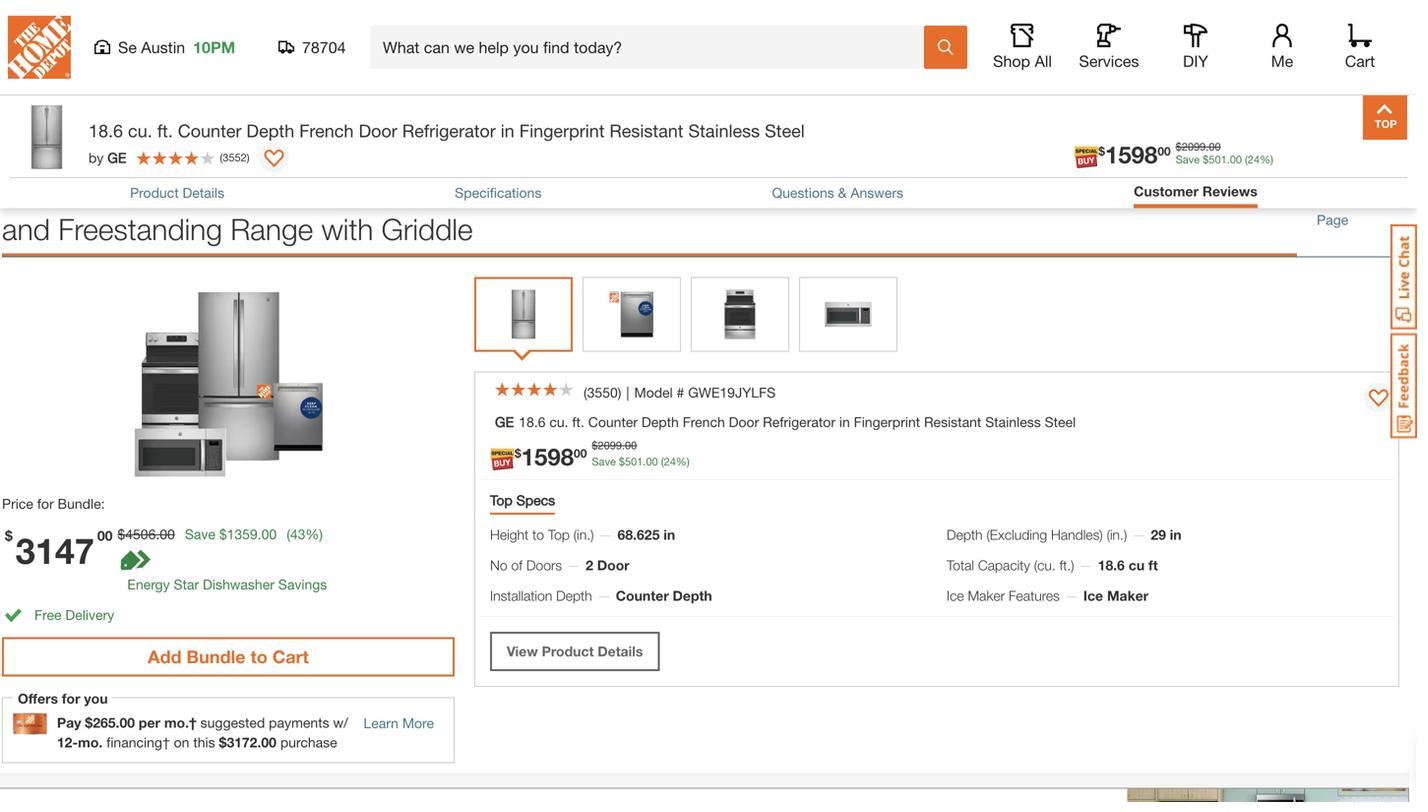 Task type: describe. For each thing, give the bounding box(es) containing it.
1 horizontal spatial reviews
[[1203, 183, 1258, 199]]

1 vertical spatial ft.
[[572, 414, 584, 430]]

star
[[174, 576, 199, 593]]

0 horizontal spatial %)
[[305, 526, 323, 542]]

(excluding
[[987, 527, 1047, 543]]

ge 18.6 cu. ft. counter depth french door refrigerator in fingerprint resistant stainless steel
[[495, 414, 1076, 430]]

0 vertical spatial ft.
[[157, 120, 173, 141]]

of for out
[[37, 105, 49, 122]]

12
[[57, 734, 72, 751]]

installation
[[490, 588, 552, 604]]

doors
[[526, 557, 562, 573]]

free delivery image
[[2, 605, 25, 628]]

view bundle page link
[[1317, 189, 1399, 230]]

ice maker
[[1083, 588, 1149, 604]]

What can we help you find today? search field
[[383, 27, 923, 68]]

depth up display image
[[246, 120, 294, 141]]

page
[[1317, 212, 1349, 228]]

by ge
[[89, 149, 126, 166]]

$ 4506.00 save $ 1359.00 ( 43 %)
[[118, 526, 323, 542]]

1 horizontal spatial customer reviews
[[1134, 183, 1258, 199]]

29 in
[[1151, 527, 1182, 543]]

68.625 in
[[618, 527, 675, 543]]

5
[[53, 105, 61, 122]]

1 horizontal spatial steel
[[765, 120, 805, 141]]

installation depth
[[490, 588, 592, 604]]

specifications
[[455, 185, 542, 201]]

4506.00
[[125, 526, 175, 542]]

bundle for page
[[1350, 191, 1393, 207]]

0 horizontal spatial questions
[[36, 25, 99, 41]]

live chat image
[[1391, 224, 1417, 330]]

2 horizontal spatial %)
[[1260, 153, 1273, 166]]

savings
[[278, 576, 327, 593]]

ice for ice maker features
[[947, 588, 964, 604]]

(in.) for height to top (in.)
[[574, 527, 594, 543]]

total capacity (cu. ft.)
[[947, 557, 1074, 573]]

range
[[231, 212, 313, 247]]

18.6 cu. ft. counter depth french door refrigerator in fingerprint resistant stainless steel
[[89, 120, 805, 141]]

me
[[1271, 52, 1293, 70]]

freestanding
[[58, 212, 222, 247]]

0 horizontal spatial with
[[321, 212, 373, 247]]

add
[[148, 646, 182, 667]]

( 3552 )
[[220, 151, 250, 164]]

0 horizontal spatial ge
[[107, 149, 126, 166]]

height to top (in.)
[[490, 527, 594, 543]]

0 horizontal spatial 1598
[[521, 443, 574, 471]]

austin
[[141, 38, 185, 57]]

1 horizontal spatial stainless
[[688, 120, 760, 141]]

3550
[[587, 384, 618, 401]]

depth down the 2
[[556, 588, 592, 604]]

1 horizontal spatial questions
[[772, 185, 834, 201]]

(in.) for depth (excluding handles) (in.)
[[1107, 527, 1127, 543]]

0 vertical spatial cart
[[1345, 52, 1375, 70]]

free
[[34, 607, 61, 623]]

energy star dishwasher savings
[[127, 576, 327, 593]]

0 vertical spatial resistant
[[610, 120, 683, 141]]

68.625
[[618, 527, 660, 543]]

energy
[[127, 576, 170, 593]]

0 horizontal spatial details
[[183, 185, 224, 201]]

on
[[174, 734, 189, 751]]

price
[[2, 496, 33, 512]]

( 3550 )
[[584, 384, 621, 401]]

counter inside shop the fingerprint resistant stainless steel package with counter depth french door refrigerator and freestanding range with griddle
[[767, 167, 869, 202]]

diy button
[[1164, 24, 1227, 71]]

00 inside $ 3147 00
[[97, 528, 113, 544]]

the
[[78, 167, 118, 202]]

1 vertical spatial $ 2099 . 00 save $ 501 . 00 ( 24 %)
[[592, 439, 690, 468]]

display image
[[264, 150, 284, 169]]

2 horizontal spatial resistant
[[924, 414, 981, 430]]

door inside shop the fingerprint resistant stainless steel package with counter depth french door refrigerator and freestanding range with griddle
[[1058, 167, 1120, 202]]

ice maker features
[[947, 588, 1060, 604]]

view bundle page
[[1317, 191, 1393, 228]]

) for ( 3552 )
[[247, 151, 250, 164]]

1 vertical spatial customer
[[1134, 183, 1199, 199]]

purchase
[[280, 734, 337, 751]]

add bundle to cart
[[148, 646, 309, 667]]

package
[[588, 167, 699, 202]]

apply now image
[[13, 713, 57, 735]]

0 horizontal spatial 24
[[664, 455, 676, 468]]

0 vertical spatial product
[[130, 185, 179, 201]]

1 horizontal spatial ge
[[495, 414, 514, 430]]

maker for ice maker features
[[968, 588, 1005, 604]]

pay
[[57, 715, 81, 731]]

1 horizontal spatial fingerprint
[[519, 120, 605, 141]]

per
[[139, 715, 160, 731]]

2 vertical spatial steel
[[1045, 414, 1076, 430]]

cu
[[1129, 557, 1145, 573]]

diy
[[1183, 52, 1208, 70]]

1041
[[2, 25, 33, 41]]

french inside shop the fingerprint resistant stainless steel package with counter depth french door refrigerator and freestanding range with griddle
[[963, 167, 1050, 202]]

2 vertical spatial fingerprint
[[854, 414, 920, 430]]

0 vertical spatial customer
[[2, 74, 85, 96]]

1 horizontal spatial refrigerator
[[763, 414, 836, 430]]

1359.00
[[227, 526, 277, 542]]

1 horizontal spatial $ 1598 00
[[1099, 140, 1171, 168]]

0 horizontal spatial top
[[490, 492, 513, 508]]

#
[[677, 384, 684, 401]]

se austin 10pm
[[118, 38, 235, 57]]

capacity
[[978, 557, 1030, 573]]

services
[[1079, 52, 1139, 70]]

mo.†
[[164, 715, 197, 731]]

by
[[89, 149, 104, 166]]

3172.00
[[227, 734, 276, 751]]

0 vertical spatial 2099
[[1182, 140, 1206, 153]]

savings tag image
[[118, 550, 154, 574]]

-
[[72, 734, 78, 751]]

78704 button
[[279, 37, 346, 57]]

cart link
[[1338, 24, 1382, 71]]

78704
[[302, 38, 346, 57]]

features
[[1009, 588, 1060, 604]]

2 vertical spatial save
[[185, 526, 215, 542]]

for for offers
[[62, 690, 80, 707]]

learn more button
[[359, 713, 444, 734]]

1 horizontal spatial 1598
[[1105, 140, 1158, 168]]

view product details
[[507, 643, 643, 659]]

1 vertical spatial 2099
[[598, 439, 622, 452]]

depth (excluding handles) (in.)
[[947, 527, 1127, 543]]

learn
[[364, 715, 399, 731]]

price for bundle:
[[2, 496, 105, 512]]

depth inside shop the fingerprint resistant stainless steel package with counter depth french door refrigerator and freestanding range with griddle
[[877, 167, 955, 202]]

product details
[[130, 185, 224, 201]]

1 horizontal spatial with
[[707, 167, 759, 202]]

counter depth
[[616, 588, 712, 604]]

no
[[490, 557, 507, 573]]

1 horizontal spatial 501
[[1209, 153, 1227, 166]]

for for price
[[37, 496, 54, 512]]

(cu.
[[1034, 557, 1056, 573]]

maker for ice maker
[[1107, 588, 1149, 604]]

1 vertical spatial $ 1598 00
[[515, 443, 587, 471]]

1 vertical spatial 501
[[625, 455, 643, 468]]

and
[[2, 212, 50, 247]]

ice for ice maker
[[1083, 588, 1103, 604]]

offers for you
[[18, 690, 108, 707]]

shop all
[[993, 52, 1052, 70]]



Task type: vqa. For each thing, say whether or not it's contained in the screenshot.
second Dec from the right
no



Task type: locate. For each thing, give the bounding box(es) containing it.
0 horizontal spatial cart
[[272, 646, 309, 667]]

cart up top button
[[1345, 52, 1375, 70]]

1598 down services
[[1105, 140, 1158, 168]]

(in.) up 18.6 cu ft in the right bottom of the page
[[1107, 527, 1127, 543]]

1 (in.) from the left
[[574, 527, 594, 543]]

1 horizontal spatial resistant
[[610, 120, 683, 141]]

se
[[118, 38, 137, 57]]

2 horizontal spatial fingerprint
[[854, 414, 920, 430]]

questions right the 1041
[[36, 25, 99, 41]]

view down installation
[[507, 643, 538, 659]]

1 horizontal spatial french
[[683, 414, 725, 430]]

to inside button
[[250, 646, 268, 667]]

model
[[634, 384, 673, 401]]

18.6 for 18.6 cu ft
[[1098, 557, 1125, 573]]

to right height
[[532, 527, 544, 543]]

out of 5
[[10, 105, 61, 122]]

0 vertical spatial %)
[[1260, 153, 1273, 166]]

display image
[[1369, 389, 1389, 409]]

shop inside shop the fingerprint resistant stainless steel package with counter depth french door refrigerator and freestanding range with griddle
[[2, 167, 70, 202]]

payments
[[269, 715, 329, 731]]

| model # gwe19jylfs
[[626, 384, 776, 401]]

depth right "&"
[[877, 167, 955, 202]]

1 horizontal spatial $ 2099 . 00 save $ 501 . 00 ( 24 %)
[[1176, 140, 1273, 166]]

bundle right add
[[186, 646, 246, 667]]

.00
[[116, 715, 135, 731]]

0 vertical spatial cu.
[[128, 120, 152, 141]]

maker down capacity
[[968, 588, 1005, 604]]

2 horizontal spatial refrigerator
[[1129, 167, 1277, 202]]

0 vertical spatial steel
[[765, 120, 805, 141]]

details down ( 3552 )
[[183, 185, 224, 201]]

0 horizontal spatial fingerprint
[[126, 167, 261, 202]]

ft. up product details
[[157, 120, 173, 141]]

0 vertical spatial stainless
[[688, 120, 760, 141]]

2 vertical spatial resistant
[[924, 414, 981, 430]]

0 horizontal spatial shop
[[2, 167, 70, 202]]

)
[[247, 151, 250, 164], [618, 384, 621, 401]]

product
[[130, 185, 179, 201], [542, 643, 594, 659]]

out
[[13, 105, 33, 122]]

with right package
[[707, 167, 759, 202]]

1 horizontal spatial view
[[1317, 191, 1346, 207]]

ice down 18.6 cu ft in the right bottom of the page
[[1083, 588, 1103, 604]]

view up "page"
[[1317, 191, 1346, 207]]

1 horizontal spatial 18.6
[[519, 414, 546, 430]]

ge up the top specs
[[495, 414, 514, 430]]

bundle:
[[58, 496, 105, 512]]

0 horizontal spatial view
[[507, 643, 538, 659]]

0 horizontal spatial cu.
[[128, 120, 152, 141]]

refrigerator
[[402, 120, 496, 141], [1129, 167, 1277, 202], [763, 414, 836, 430]]

1 vertical spatial bundle
[[186, 646, 246, 667]]

1 horizontal spatial maker
[[1107, 588, 1149, 604]]

1 horizontal spatial of
[[511, 557, 523, 573]]

top specs
[[490, 492, 555, 508]]

stainless inside shop the fingerprint resistant stainless steel package with counter depth french door refrigerator and freestanding range with griddle
[[395, 167, 508, 202]]

ge right by at left top
[[107, 149, 126, 166]]

18.6 left cu
[[1098, 557, 1125, 573]]

$ inside $ 3147 00
[[5, 528, 13, 544]]

shop inside button
[[993, 52, 1030, 70]]

0 vertical spatial top
[[490, 492, 513, 508]]

learn more
[[364, 715, 434, 731]]

pay $ 265 .00 per mo.† suggested payments w/ 12 -mo. financing† on this $ 3172.00 purchase
[[57, 715, 348, 751]]

depth up total
[[947, 527, 983, 543]]

ft.)
[[1060, 557, 1074, 573]]

18.6 up by ge
[[89, 120, 123, 141]]

2 horizontal spatial save
[[1176, 153, 1200, 166]]

3147
[[16, 530, 94, 572]]

bundle inside view bundle page
[[1350, 191, 1393, 207]]

free delivery
[[34, 607, 114, 623]]

0 vertical spatial details
[[183, 185, 224, 201]]

0 vertical spatial customer reviews
[[2, 74, 161, 96]]

you
[[84, 690, 108, 707]]

customer reviews button
[[1134, 183, 1258, 203], [1134, 183, 1258, 199]]

0 vertical spatial 24
[[1248, 153, 1260, 166]]

depth down model
[[642, 414, 679, 430]]

for up pay
[[62, 690, 80, 707]]

0 horizontal spatial resistant
[[269, 167, 386, 202]]

top left the specs
[[490, 492, 513, 508]]

1 vertical spatial 24
[[664, 455, 676, 468]]

shop the fingerprint resistant stainless steel package with counter depth french door refrigerator and freestanding range with griddle
[[2, 167, 1277, 247]]

0 horizontal spatial ft.
[[157, 120, 173, 141]]

in
[[501, 120, 514, 141], [839, 414, 850, 430], [664, 527, 675, 543], [1170, 527, 1182, 543]]

00
[[1209, 140, 1221, 153], [1158, 144, 1171, 158], [1230, 153, 1242, 166], [625, 439, 637, 452], [574, 446, 587, 460], [646, 455, 658, 468], [97, 528, 113, 544]]

0 vertical spatial ge
[[107, 149, 126, 166]]

refrigerator inside shop the fingerprint resistant stainless steel package with counter depth french door refrigerator and freestanding range with griddle
[[1129, 167, 1277, 202]]

0 vertical spatial save
[[1176, 153, 1200, 166]]

1 horizontal spatial product
[[542, 643, 594, 659]]

product image image
[[15, 105, 79, 169]]

$
[[1176, 140, 1182, 153], [1099, 144, 1105, 158], [1203, 153, 1209, 166], [592, 439, 598, 452], [515, 446, 521, 460], [619, 455, 625, 468], [118, 526, 125, 542], [219, 526, 227, 542], [5, 528, 13, 544], [85, 715, 93, 731], [219, 734, 227, 751]]

1 vertical spatial product
[[542, 643, 594, 659]]

(
[[220, 151, 223, 164], [1245, 153, 1248, 166], [584, 384, 587, 401], [661, 455, 664, 468], [287, 526, 290, 542]]

|
[[626, 384, 629, 401]]

0 horizontal spatial to
[[250, 646, 268, 667]]

for right price
[[37, 496, 54, 512]]

0 horizontal spatial (in.)
[[574, 527, 594, 543]]

$ 1598 00 up the specs
[[515, 443, 587, 471]]

18.6 for 18.6 cu. ft. counter depth french door refrigerator in fingerprint resistant stainless steel
[[89, 120, 123, 141]]

of left the 5 at the left top of the page
[[37, 105, 49, 122]]

package bundle image
[[120, 277, 337, 494]]

%)
[[1260, 153, 1273, 166], [676, 455, 690, 468], [305, 526, 323, 542]]

1 vertical spatial shop
[[2, 167, 70, 202]]

cart up payments
[[272, 646, 309, 667]]

fingerprint inside shop the fingerprint resistant stainless steel package with counter depth french door refrigerator and freestanding range with griddle
[[126, 167, 261, 202]]

depth down 68.625 in
[[673, 588, 712, 604]]

2 vertical spatial stainless
[[985, 414, 1041, 430]]

18.6 up the specs
[[519, 414, 546, 430]]

2
[[586, 557, 593, 573]]

&
[[838, 185, 847, 201]]

cu. up the specs
[[549, 414, 568, 430]]

feedback link image
[[1391, 333, 1417, 439]]

maker down 18.6 cu ft in the right bottom of the page
[[1107, 588, 1149, 604]]

1 horizontal spatial 24
[[1248, 153, 1260, 166]]

1598 up the specs
[[521, 443, 574, 471]]

top up 'doors'
[[548, 527, 570, 543]]

details inside button
[[598, 643, 643, 659]]

1 vertical spatial customer reviews
[[1134, 183, 1258, 199]]

$ 1598 00 down services
[[1099, 140, 1171, 168]]

top button
[[1363, 95, 1407, 140]]

1 vertical spatial resistant
[[269, 167, 386, 202]]

1 horizontal spatial save
[[592, 455, 616, 468]]

.
[[1206, 140, 1209, 153], [1227, 153, 1230, 166], [622, 439, 625, 452], [643, 455, 646, 468]]

(in.) up the 2
[[574, 527, 594, 543]]

18.6 cu ft
[[1098, 557, 1158, 573]]

offers
[[18, 690, 58, 707]]

0 horizontal spatial $ 1598 00
[[515, 443, 587, 471]]

2099 down ( 3550 )
[[598, 439, 622, 452]]

gwe19jylfs
[[688, 384, 776, 401]]

0 horizontal spatial customer reviews
[[2, 74, 161, 96]]

$ 2099 . 00 save $ 501 . 00 ( 24 %)
[[1176, 140, 1273, 166], [592, 439, 690, 468]]

1 vertical spatial with
[[321, 212, 373, 247]]

0 horizontal spatial 2099
[[598, 439, 622, 452]]

) left |
[[618, 384, 621, 401]]

to
[[532, 527, 544, 543], [250, 646, 268, 667]]

1 vertical spatial cu.
[[549, 414, 568, 430]]

me button
[[1251, 24, 1314, 71]]

1 horizontal spatial cu.
[[549, 414, 568, 430]]

questions left "&"
[[772, 185, 834, 201]]

reviews
[[90, 74, 161, 96], [1203, 183, 1258, 199]]

2 ice from the left
[[1083, 588, 1103, 604]]

1 horizontal spatial cart
[[1345, 52, 1375, 70]]

ft. down ( 3550 )
[[572, 414, 584, 430]]

questions
[[36, 25, 99, 41], [772, 185, 834, 201]]

with right range
[[321, 212, 373, 247]]

financing†
[[106, 734, 170, 751]]

bundle for to
[[186, 646, 246, 667]]

french
[[299, 120, 354, 141], [963, 167, 1050, 202], [683, 414, 725, 430]]

view for view bundle page
[[1317, 191, 1346, 207]]

answers
[[851, 185, 903, 201]]

1 vertical spatial steel
[[516, 167, 579, 202]]

0 vertical spatial with
[[707, 167, 759, 202]]

0 horizontal spatial stainless
[[395, 167, 508, 202]]

cart inside button
[[272, 646, 309, 667]]

1 vertical spatial questions
[[772, 185, 834, 201]]

2099 down diy
[[1182, 140, 1206, 153]]

) for ( 3550 )
[[618, 384, 621, 401]]

29
[[1151, 527, 1166, 543]]

for
[[37, 496, 54, 512], [62, 690, 80, 707]]

1 vertical spatial %)
[[676, 455, 690, 468]]

265
[[93, 715, 116, 731]]

0 horizontal spatial product
[[130, 185, 179, 201]]

1 vertical spatial top
[[548, 527, 570, 543]]

2 vertical spatial french
[[683, 414, 725, 430]]

1 horizontal spatial (in.)
[[1107, 527, 1127, 543]]

product inside button
[[542, 643, 594, 659]]

resistant inside shop the fingerprint resistant stainless steel package with counter depth french door refrigerator and freestanding range with griddle
[[269, 167, 386, 202]]

all
[[1035, 52, 1052, 70]]

bundle
[[1350, 191, 1393, 207], [186, 646, 246, 667]]

1 horizontal spatial for
[[62, 690, 80, 707]]

0 horizontal spatial for
[[37, 496, 54, 512]]

ice down total
[[947, 588, 964, 604]]

shop up and
[[2, 167, 70, 202]]

bundle inside button
[[186, 646, 246, 667]]

0 vertical spatial french
[[299, 120, 354, 141]]

shop for shop all
[[993, 52, 1030, 70]]

no of doors
[[490, 557, 562, 573]]

1 vertical spatial view
[[507, 643, 538, 659]]

0 horizontal spatial reviews
[[90, 74, 161, 96]]

view for view product details
[[507, 643, 538, 659]]

height
[[490, 527, 529, 543]]

fingerprint
[[519, 120, 605, 141], [126, 167, 261, 202], [854, 414, 920, 430]]

1 horizontal spatial ft.
[[572, 414, 584, 430]]

to up suggested
[[250, 646, 268, 667]]

1 horizontal spatial )
[[618, 384, 621, 401]]

details down counter depth
[[598, 643, 643, 659]]

stainless
[[688, 120, 760, 141], [395, 167, 508, 202], [985, 414, 1041, 430]]

cu. up product details
[[128, 120, 152, 141]]

1 horizontal spatial customer
[[1134, 183, 1199, 199]]

view inside view bundle page
[[1317, 191, 1346, 207]]

of for no
[[511, 557, 523, 573]]

1 ice from the left
[[947, 588, 964, 604]]

1 horizontal spatial details
[[598, 643, 643, 659]]

43
[[290, 526, 305, 542]]

shop for shop the fingerprint resistant stainless steel package with counter depth french door refrigerator and freestanding range with griddle
[[2, 167, 70, 202]]

product up freestanding
[[130, 185, 179, 201]]

maker
[[968, 588, 1005, 604], [1107, 588, 1149, 604]]

1 vertical spatial details
[[598, 643, 643, 659]]

ft.
[[157, 120, 173, 141], [572, 414, 584, 430]]

handles)
[[1051, 527, 1103, 543]]

ft
[[1149, 557, 1158, 573]]

ice
[[947, 588, 964, 604], [1083, 588, 1103, 604]]

0 horizontal spatial steel
[[516, 167, 579, 202]]

0 horizontal spatial 501
[[625, 455, 643, 468]]

) left display image
[[247, 151, 250, 164]]

1 vertical spatial to
[[250, 646, 268, 667]]

griddle
[[382, 212, 473, 247]]

$ 2099 . 00 save $ 501 . 00 ( 24 %) down diy
[[1176, 140, 1273, 166]]

bundle down top button
[[1350, 191, 1393, 207]]

0 horizontal spatial refrigerator
[[402, 120, 496, 141]]

product down installation depth
[[542, 643, 594, 659]]

1 horizontal spatial 2099
[[1182, 140, 1206, 153]]

resistant
[[610, 120, 683, 141], [269, 167, 386, 202], [924, 414, 981, 430]]

steel inside shop the fingerprint resistant stainless steel package with counter depth french door refrigerator and freestanding range with griddle
[[516, 167, 579, 202]]

$ 2099 . 00 save $ 501 . 00 ( 24 %) down model
[[592, 439, 690, 468]]

0 vertical spatial refrigerator
[[402, 120, 496, 141]]

shop all button
[[991, 24, 1054, 71]]

18.6
[[89, 120, 123, 141], [519, 414, 546, 430], [1098, 557, 1125, 573]]

2 (in.) from the left
[[1107, 527, 1127, 543]]

specs
[[516, 492, 555, 508]]

1 horizontal spatial top
[[548, 527, 570, 543]]

dishwasher
[[203, 576, 274, 593]]

2 maker from the left
[[1107, 588, 1149, 604]]

0 vertical spatial 18.6
[[89, 120, 123, 141]]

the home depot logo image
[[8, 16, 71, 79]]

0 vertical spatial to
[[532, 527, 544, 543]]

2 horizontal spatial 18.6
[[1098, 557, 1125, 573]]

3552
[[223, 151, 247, 164]]

w/
[[333, 715, 348, 731]]

1 vertical spatial cart
[[272, 646, 309, 667]]

shop left all
[[993, 52, 1030, 70]]

mo.
[[78, 734, 103, 751]]

0 vertical spatial questions
[[36, 25, 99, 41]]

$ 3147 00
[[5, 528, 113, 572]]

view inside button
[[507, 643, 538, 659]]

1 maker from the left
[[968, 588, 1005, 604]]

2 vertical spatial refrigerator
[[763, 414, 836, 430]]

services button
[[1078, 24, 1141, 71]]

add bundle to cart button
[[2, 637, 455, 677]]

of right no
[[511, 557, 523, 573]]

2 horizontal spatial steel
[[1045, 414, 1076, 430]]



